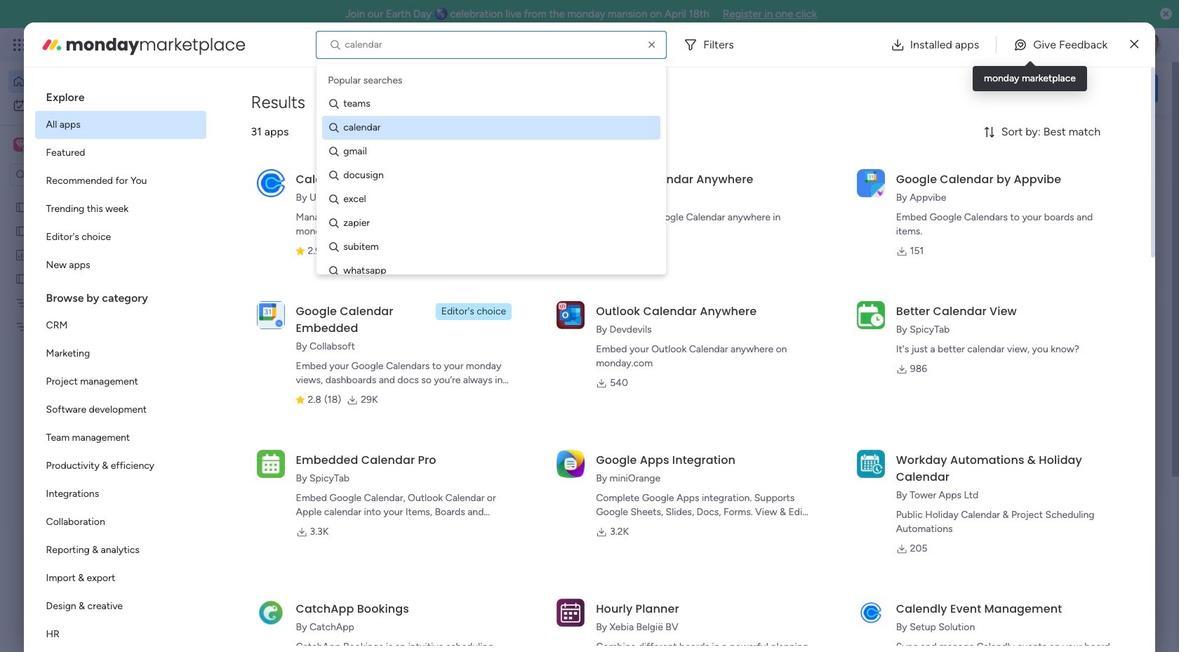 Task type: vqa. For each thing, say whether or not it's contained in the screenshot.
top Reply button
no



Task type: locate. For each thing, give the bounding box(es) containing it.
1 horizontal spatial terry turtle image
[[1140, 34, 1162, 56]]

1 component image from the left
[[234, 306, 247, 319]]

notifications image
[[930, 38, 944, 52]]

component image
[[234, 306, 247, 319], [464, 306, 477, 319], [693, 306, 706, 319]]

2 horizontal spatial component image
[[693, 306, 706, 319]]

0 horizontal spatial terry turtle image
[[250, 605, 278, 633]]

3 component image from the left
[[693, 306, 706, 319]]

templates image image
[[960, 310, 1145, 407]]

component image
[[234, 478, 247, 491]]

option
[[8, 70, 171, 93], [8, 94, 171, 117], [35, 111, 206, 139], [35, 139, 206, 167], [35, 167, 206, 195], [0, 194, 179, 197], [35, 195, 206, 223], [35, 223, 206, 251], [35, 251, 206, 279], [35, 312, 206, 340], [35, 340, 206, 368], [35, 368, 206, 396], [35, 396, 206, 424], [35, 424, 206, 452], [35, 452, 206, 480], [35, 480, 206, 508], [35, 508, 206, 536], [35, 536, 206, 564], [35, 564, 206, 592], [35, 592, 206, 620], [35, 620, 206, 649]]

remove from favorites image
[[875, 285, 889, 299]]

select product image
[[13, 38, 27, 52]]

dapulse x slim image
[[1130, 36, 1139, 53]]

public board image
[[15, 200, 28, 213], [15, 224, 28, 237], [15, 272, 28, 285], [464, 284, 479, 300], [234, 456, 250, 472]]

add to favorites image
[[416, 457, 430, 471]]

v2 user feedback image
[[959, 80, 969, 96]]

Search in workspace field
[[29, 167, 117, 183]]

workspace image
[[16, 137, 25, 152]]

list box
[[35, 79, 206, 652], [0, 192, 179, 527]]

check circle image
[[969, 178, 978, 188]]

2 component image from the left
[[464, 306, 477, 319]]

0 vertical spatial terry turtle image
[[1140, 34, 1162, 56]]

monday marketplace image
[[1023, 38, 1037, 52]]

0 vertical spatial heading
[[35, 79, 206, 111]]

v2 bolt switch image
[[1068, 80, 1077, 96]]

heading
[[35, 79, 206, 111], [35, 279, 206, 312]]

1 vertical spatial heading
[[35, 279, 206, 312]]

0 horizontal spatial component image
[[234, 306, 247, 319]]

terry turtle image
[[1140, 34, 1162, 56], [250, 605, 278, 633]]

search everything image
[[1057, 38, 1071, 52]]

app logo image
[[257, 169, 285, 197], [857, 169, 885, 197], [257, 301, 285, 329], [557, 301, 585, 329], [857, 301, 885, 329], [257, 450, 285, 478], [557, 450, 585, 478], [857, 450, 885, 478], [257, 599, 285, 627], [557, 599, 585, 627], [857, 599, 885, 627]]

1 horizontal spatial component image
[[464, 306, 477, 319]]

public dashboard image
[[15, 248, 28, 261]]



Task type: describe. For each thing, give the bounding box(es) containing it.
dapulse x slim image
[[1137, 130, 1154, 147]]

help center element
[[948, 607, 1158, 652]]

see plans image
[[233, 37, 245, 53]]

workspace image
[[13, 137, 27, 152]]

monday marketplace image
[[40, 33, 63, 56]]

quick search results list box
[[217, 159, 914, 517]]

workspace selection element
[[13, 136, 117, 154]]

update feed image
[[961, 38, 975, 52]]

1 vertical spatial terry turtle image
[[250, 605, 278, 633]]

help image
[[1088, 38, 1102, 52]]

2 heading from the top
[[35, 279, 206, 312]]

circle o image
[[969, 214, 978, 224]]

invite members image
[[992, 38, 1006, 52]]

getting started element
[[948, 540, 1158, 596]]

1 heading from the top
[[35, 79, 206, 111]]

2 image
[[971, 29, 984, 45]]



